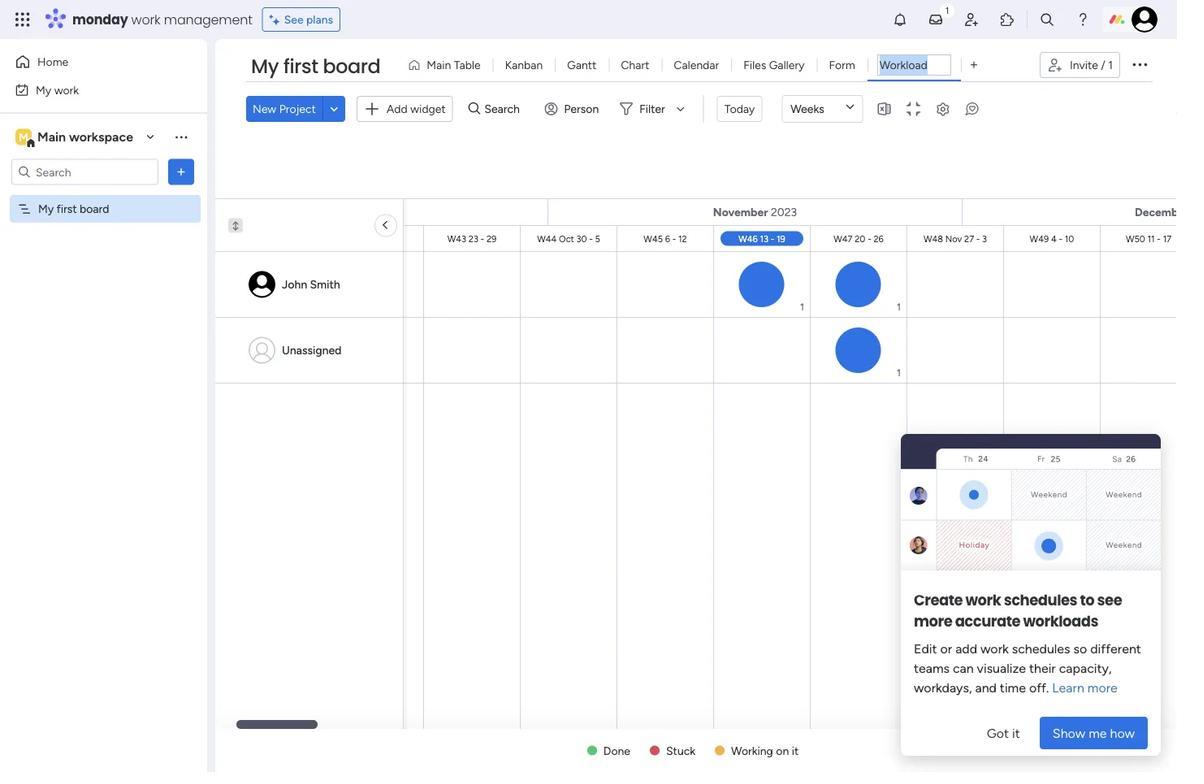 Task type: vqa. For each thing, say whether or not it's contained in the screenshot.
Filter
yes



Task type: locate. For each thing, give the bounding box(es) containing it.
0 vertical spatial it
[[1013, 725, 1021, 741]]

got it
[[987, 725, 1021, 741]]

work up the visualize
[[981, 641, 1009, 656]]

v2 collapse up image
[[228, 218, 243, 229]]

first up project
[[284, 53, 318, 80]]

work for monday
[[131, 10, 161, 28]]

1 vertical spatial schedules
[[1013, 641, 1071, 656]]

2 vertical spatial my
[[38, 202, 54, 216]]

time
[[1000, 680, 1027, 695]]

None field
[[878, 54, 952, 76]]

learn
[[1053, 680, 1085, 695]]

add
[[956, 641, 978, 656]]

off.
[[1030, 680, 1050, 695]]

6
[[665, 233, 671, 244]]

work inside button
[[54, 83, 79, 97]]

oct
[[559, 233, 574, 244]]

schedules up workloads
[[1004, 590, 1078, 611]]

16
[[373, 233, 382, 244]]

v2 collapse down image
[[228, 218, 243, 229]]

main right "workspace" image
[[37, 129, 66, 145]]

show me how button
[[1040, 717, 1149, 749]]

gantt button
[[555, 52, 609, 78]]

edit or add work schedules so different teams can visualize their capacity, workdays, and time off.
[[914, 641, 1142, 695]]

1 horizontal spatial board
[[323, 53, 381, 80]]

1 horizontal spatial options image
[[1131, 54, 1150, 74]]

invite / 1 button
[[1040, 52, 1121, 78]]

0 vertical spatial more
[[914, 611, 953, 632]]

1 vertical spatial my
[[36, 83, 51, 97]]

my first board up project
[[251, 53, 381, 80]]

- right 13
[[771, 233, 775, 244]]

- right 6
[[673, 233, 676, 244]]

main inside workspace selection 'element'
[[37, 129, 66, 145]]

create work schedules to see more accurate workloads
[[914, 590, 1123, 632]]

board down search in workspace field
[[80, 202, 109, 216]]

help image
[[1075, 11, 1092, 28]]

my up new
[[251, 53, 279, 80]]

see plans
[[284, 13, 333, 26]]

4 - from the left
[[673, 233, 676, 244]]

0 horizontal spatial more
[[914, 611, 953, 632]]

work inside create work schedules to see more accurate workloads
[[966, 590, 1002, 611]]

7 - from the left
[[977, 233, 981, 244]]

add view image
[[971, 59, 978, 71]]

17
[[1164, 233, 1172, 244]]

work right monday
[[131, 10, 161, 28]]

person
[[564, 102, 599, 116]]

angle right image
[[384, 218, 388, 233]]

so
[[1074, 641, 1088, 656]]

widget
[[411, 102, 446, 116]]

capacity,
[[1060, 660, 1112, 676]]

arrow down image
[[671, 99, 691, 119]]

10
[[1065, 233, 1075, 244]]

- left 5
[[589, 233, 593, 244]]

option
[[0, 194, 207, 198]]

5 - from the left
[[771, 233, 775, 244]]

1 - from the left
[[384, 233, 387, 244]]

files gallery
[[744, 58, 805, 72]]

main inside 'button'
[[427, 58, 451, 72]]

- right 16
[[384, 233, 387, 244]]

0 horizontal spatial main
[[37, 129, 66, 145]]

1 vertical spatial first
[[57, 202, 77, 216]]

0 vertical spatial options image
[[1131, 54, 1150, 74]]

can
[[953, 660, 974, 676]]

board inside list box
[[80, 202, 109, 216]]

board
[[323, 53, 381, 80], [80, 202, 109, 216]]

more down capacity,
[[1088, 680, 1118, 695]]

schedules up their
[[1013, 641, 1071, 656]]

invite
[[1070, 58, 1099, 72]]

1 image
[[940, 1, 955, 19]]

my first board inside field
[[251, 53, 381, 80]]

w50
[[1126, 233, 1146, 244]]

- right 23
[[481, 233, 485, 244]]

0 vertical spatial board
[[323, 53, 381, 80]]

9 - from the left
[[1158, 233, 1161, 244]]

work for my
[[54, 83, 79, 97]]

see
[[284, 13, 304, 26]]

workspace options image
[[173, 129, 189, 145]]

board up angle down icon
[[323, 53, 381, 80]]

w49   4 - 10
[[1030, 233, 1075, 244]]

first down search in workspace field
[[57, 202, 77, 216]]

got it button
[[974, 717, 1034, 749]]

main for main workspace
[[37, 129, 66, 145]]

my first board down search in workspace field
[[38, 202, 109, 216]]

new project button
[[246, 96, 323, 122]]

23
[[469, 233, 479, 244]]

Search field
[[481, 98, 529, 120]]

workdays,
[[914, 680, 973, 695]]

home button
[[10, 49, 175, 75]]

main
[[427, 58, 451, 72], [37, 129, 66, 145]]

monday
[[72, 10, 128, 28]]

add widget button
[[357, 96, 453, 122]]

1 horizontal spatial first
[[284, 53, 318, 80]]

0 horizontal spatial my first board
[[38, 202, 109, 216]]

first
[[284, 53, 318, 80], [57, 202, 77, 216]]

project
[[279, 102, 316, 116]]

work up accurate
[[966, 590, 1002, 611]]

home
[[37, 55, 68, 69]]

it right on
[[792, 744, 799, 758]]

1 vertical spatial my first board
[[38, 202, 109, 216]]

it
[[1013, 725, 1021, 741], [792, 744, 799, 758]]

26
[[874, 233, 884, 244]]

6 - from the left
[[868, 233, 872, 244]]

work for create
[[966, 590, 1002, 611]]

0 horizontal spatial first
[[57, 202, 77, 216]]

- for w43   23 - 29
[[481, 233, 485, 244]]

my inside field
[[251, 53, 279, 80]]

8 - from the left
[[1060, 233, 1063, 244]]

more
[[914, 611, 953, 632], [1088, 680, 1118, 695]]

how
[[1111, 725, 1136, 741]]

3 - from the left
[[589, 233, 593, 244]]

w44   oct 30 - 5
[[537, 233, 601, 244]]

options image down workspace options image
[[173, 164, 189, 180]]

1 vertical spatial it
[[792, 744, 799, 758]]

smith
[[310, 278, 340, 291]]

my first board list box
[[0, 192, 207, 442]]

2 - from the left
[[481, 233, 485, 244]]

19
[[777, 233, 786, 244]]

kanban button
[[493, 52, 555, 78]]

person button
[[538, 96, 609, 122]]

workspace image
[[15, 128, 32, 146]]

my down search in workspace field
[[38, 202, 54, 216]]

my first board
[[251, 53, 381, 80], [38, 202, 109, 216]]

november 2023
[[714, 205, 797, 219]]

add
[[387, 102, 408, 116]]

1
[[1109, 58, 1114, 72], [801, 301, 805, 313], [897, 301, 901, 313], [897, 367, 901, 379]]

main for main table
[[427, 58, 451, 72]]

files
[[744, 58, 767, 72]]

options image right /
[[1131, 54, 1150, 74]]

chart
[[621, 58, 650, 72]]

- for w45   6 - 12
[[673, 233, 676, 244]]

0 horizontal spatial options image
[[173, 164, 189, 180]]

1 inside invite / 1 button
[[1109, 58, 1114, 72]]

4
[[1052, 233, 1057, 244]]

1 horizontal spatial it
[[1013, 725, 1021, 741]]

- left 26
[[868, 233, 872, 244]]

w42
[[351, 233, 371, 244]]

john smith image
[[1132, 7, 1158, 33]]

0 horizontal spatial board
[[80, 202, 109, 216]]

0 vertical spatial my
[[251, 53, 279, 80]]

- left "3"
[[977, 233, 981, 244]]

create
[[914, 590, 963, 611]]

- right the 11
[[1158, 233, 1161, 244]]

1 vertical spatial board
[[80, 202, 109, 216]]

0 vertical spatial first
[[284, 53, 318, 80]]

calendar button
[[662, 52, 732, 78]]

my down "home"
[[36, 83, 51, 97]]

1 horizontal spatial my first board
[[251, 53, 381, 80]]

0 vertical spatial main
[[427, 58, 451, 72]]

or
[[941, 641, 953, 656]]

work inside edit or add work schedules so different teams can visualize their capacity, workdays, and time off.
[[981, 641, 1009, 656]]

1 vertical spatial main
[[37, 129, 66, 145]]

20
[[855, 233, 866, 244]]

inbox image
[[928, 11, 945, 28]]

schedules
[[1004, 590, 1078, 611], [1013, 641, 1071, 656]]

w43   23 - 29
[[448, 233, 497, 244]]

- right 4
[[1060, 233, 1063, 244]]

work down "home"
[[54, 83, 79, 97]]

work
[[131, 10, 161, 28], [54, 83, 79, 97], [966, 590, 1002, 611], [981, 641, 1009, 656]]

it right got
[[1013, 725, 1021, 741]]

1 horizontal spatial main
[[427, 58, 451, 72]]

more down create at the right bottom of the page
[[914, 611, 953, 632]]

options image
[[1131, 54, 1150, 74], [173, 164, 189, 180]]

1 horizontal spatial more
[[1088, 680, 1118, 695]]

0 vertical spatial my first board
[[251, 53, 381, 80]]

invite members image
[[964, 11, 980, 28]]

0 vertical spatial schedules
[[1004, 590, 1078, 611]]

main left table
[[427, 58, 451, 72]]

chart button
[[609, 52, 662, 78]]

- for w42   16 - 22
[[384, 233, 387, 244]]



Task type: describe. For each thing, give the bounding box(es) containing it.
add widget
[[387, 102, 446, 116]]

my inside button
[[36, 83, 51, 97]]

files gallery button
[[732, 52, 817, 78]]

my work
[[36, 83, 79, 97]]

done
[[604, 744, 631, 758]]

22
[[390, 233, 400, 244]]

w49
[[1030, 233, 1050, 244]]

weeks
[[791, 102, 825, 116]]

My first board field
[[247, 53, 385, 80]]

30
[[577, 233, 587, 244]]

v2 search image
[[469, 100, 481, 118]]

show me how
[[1053, 725, 1136, 741]]

visualize
[[978, 660, 1027, 676]]

first inside field
[[284, 53, 318, 80]]

27
[[965, 233, 975, 244]]

november
[[714, 205, 768, 219]]

today
[[725, 102, 755, 116]]

angle down image
[[330, 103, 338, 115]]

search everything image
[[1040, 11, 1056, 28]]

edit
[[914, 641, 938, 656]]

workloads
[[1024, 611, 1099, 632]]

their
[[1030, 660, 1056, 676]]

more inside create work schedules to see more accurate workloads
[[914, 611, 953, 632]]

select product image
[[15, 11, 31, 28]]

my inside list box
[[38, 202, 54, 216]]

learn more
[[1050, 680, 1118, 695]]

board inside field
[[323, 53, 381, 80]]

main table button
[[402, 52, 493, 78]]

- for w50   11 - 17
[[1158, 233, 1161, 244]]

new project
[[253, 102, 316, 116]]

today button
[[717, 96, 763, 122]]

5
[[595, 233, 601, 244]]

form
[[829, 58, 856, 72]]

w45
[[644, 233, 663, 244]]

working on it
[[732, 744, 799, 758]]

w43
[[448, 233, 467, 244]]

form button
[[817, 52, 868, 78]]

1 vertical spatial options image
[[173, 164, 189, 180]]

plans
[[306, 13, 333, 26]]

/
[[1102, 58, 1106, 72]]

it inside "button"
[[1013, 725, 1021, 741]]

nov
[[946, 233, 963, 244]]

new
[[253, 102, 277, 116]]

2023
[[771, 205, 797, 219]]

apps image
[[1000, 11, 1016, 28]]

w46   13 - 19
[[739, 233, 786, 244]]

w47   20 - 26
[[834, 233, 884, 244]]

workspace selection element
[[15, 127, 136, 148]]

1 vertical spatial more
[[1088, 680, 1118, 695]]

11
[[1148, 233, 1156, 244]]

see plans button
[[262, 7, 341, 32]]

me
[[1089, 725, 1107, 741]]

table
[[454, 58, 481, 72]]

29
[[487, 233, 497, 244]]

w48   nov 27 - 3
[[924, 233, 988, 244]]

invite / 1
[[1070, 58, 1114, 72]]

w42   16 - 22
[[351, 233, 400, 244]]

see
[[1098, 590, 1123, 611]]

0 horizontal spatial it
[[792, 744, 799, 758]]

gantt
[[567, 58, 597, 72]]

w46
[[739, 233, 758, 244]]

on
[[776, 744, 789, 758]]

john
[[282, 278, 307, 291]]

3
[[983, 233, 988, 244]]

got
[[987, 725, 1010, 741]]

first inside list box
[[57, 202, 77, 216]]

- for w49   4 - 10
[[1060, 233, 1063, 244]]

main table
[[427, 58, 481, 72]]

show
[[1053, 725, 1086, 741]]

learn more link
[[1050, 680, 1118, 695]]

13
[[760, 233, 769, 244]]

john smith
[[282, 278, 340, 291]]

w44
[[537, 233, 557, 244]]

accurate
[[956, 611, 1021, 632]]

w48
[[924, 233, 944, 244]]

gallery
[[770, 58, 805, 72]]

w47
[[834, 233, 853, 244]]

schedules inside create work schedules to see more accurate workloads
[[1004, 590, 1078, 611]]

schedules inside edit or add work schedules so different teams can visualize their capacity, workdays, and time off.
[[1013, 641, 1071, 656]]

- for w47   20 - 26
[[868, 233, 872, 244]]

w50   11 - 17
[[1126, 233, 1172, 244]]

w45   6 - 12
[[644, 233, 687, 244]]

m
[[19, 130, 28, 144]]

and
[[976, 680, 997, 695]]

workspace
[[69, 129, 133, 145]]

Search in workspace field
[[34, 163, 136, 181]]

filter button
[[614, 96, 691, 122]]

notifications image
[[892, 11, 909, 28]]

teams
[[914, 660, 950, 676]]

stuck
[[667, 744, 696, 758]]

- for w46   13 - 19
[[771, 233, 775, 244]]

different
[[1091, 641, 1142, 656]]

management
[[164, 10, 253, 28]]

my first board inside list box
[[38, 202, 109, 216]]



